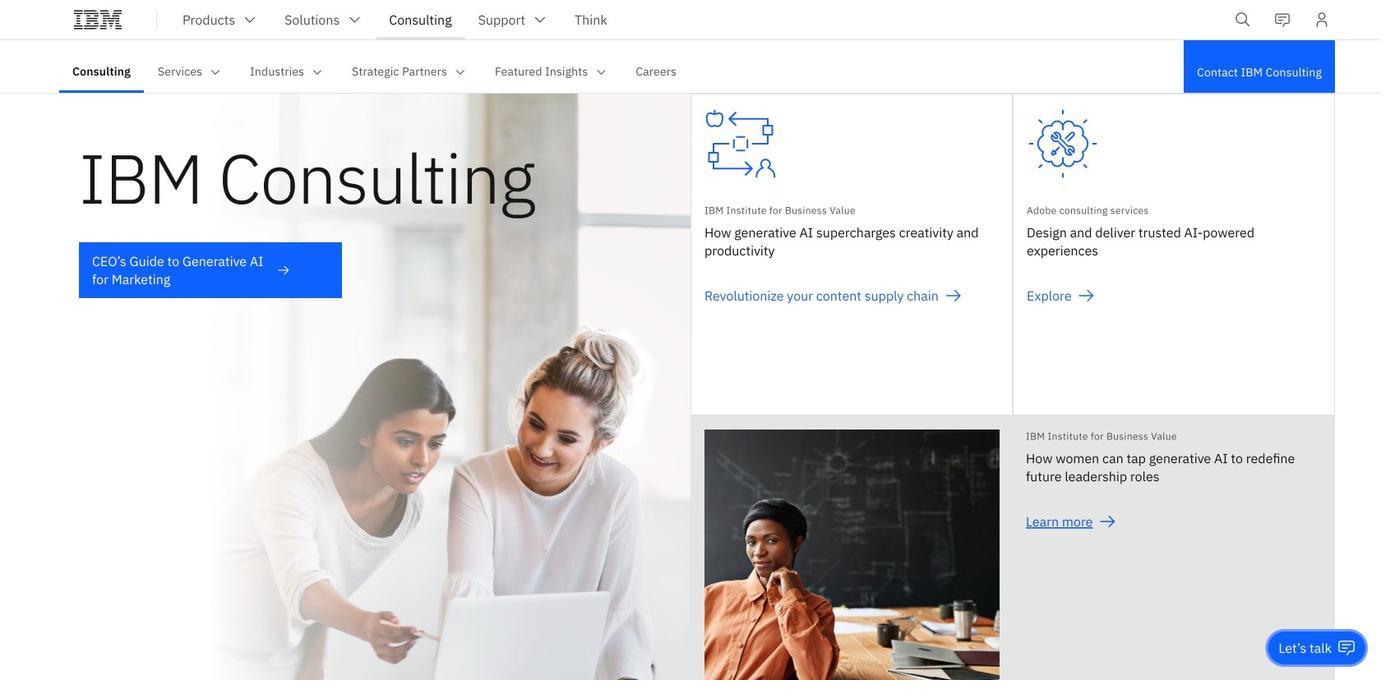 Task type: locate. For each thing, give the bounding box(es) containing it.
let's talk element
[[1279, 640, 1332, 658]]



